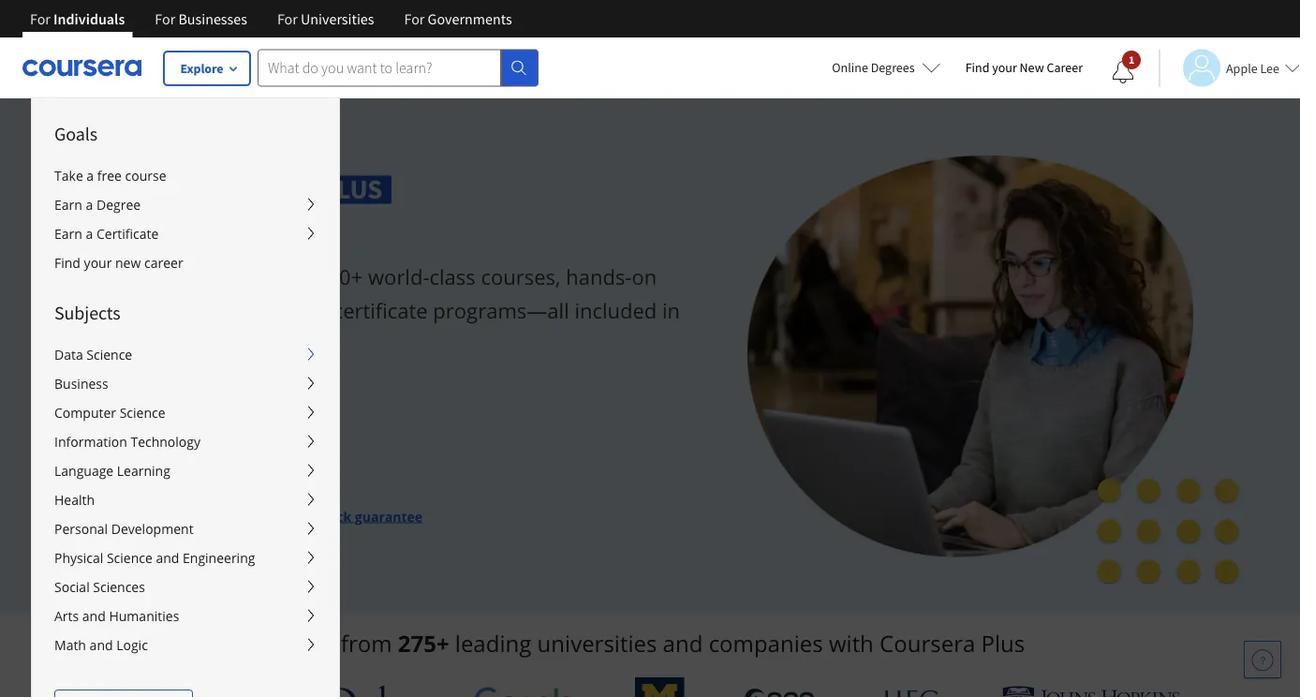 Task type: vqa. For each thing, say whether or not it's contained in the screenshot.
Banner navigation on the top of page
yes



Task type: locate. For each thing, give the bounding box(es) containing it.
free
[[212, 463, 240, 482]]

1 button
[[1097, 50, 1150, 95]]

7,000+
[[299, 263, 363, 291]]

coursera
[[880, 628, 976, 659]]

on
[[632, 263, 657, 291]]

0 vertical spatial with
[[192, 507, 222, 525]]

with left 14- on the bottom left of the page
[[192, 507, 222, 525]]

0 vertical spatial your
[[993, 59, 1018, 76]]

your
[[993, 59, 1018, 76], [107, 329, 151, 357]]

for left governments
[[404, 9, 425, 28]]

universities
[[538, 628, 657, 659]]

start 7-day free trial
[[137, 463, 273, 482]]

4 for from the left
[[404, 9, 425, 28]]

online degrees
[[833, 59, 915, 76]]

duke university image
[[327, 686, 414, 697]]

individuals
[[54, 9, 125, 28]]

included
[[575, 296, 657, 324]]

1 horizontal spatial day
[[244, 507, 268, 525]]

for governments
[[404, 9, 512, 28]]

your inside unlimited access to 7,000+ world-class courses, hands-on projects, and job-ready certificate programs—all included in your subscription
[[107, 329, 151, 357]]

leading
[[455, 628, 532, 659]]

trial
[[243, 463, 273, 482]]

guarantee
[[355, 507, 423, 525]]

projects,
[[107, 296, 189, 324]]

7-
[[172, 463, 185, 482]]

0 horizontal spatial day
[[185, 463, 209, 482]]

lee
[[1261, 60, 1280, 76]]

courses,
[[481, 263, 561, 291]]

career
[[1047, 59, 1083, 76]]

0 horizontal spatial your
[[107, 329, 151, 357]]

money-
[[271, 507, 321, 525]]

0 horizontal spatial with
[[192, 507, 222, 525]]

1 horizontal spatial and
[[663, 628, 703, 659]]

anytime
[[231, 420, 285, 438]]

1 for from the left
[[30, 9, 51, 28]]

with left the coursera
[[829, 628, 874, 659]]

or
[[107, 507, 121, 525]]

from
[[341, 628, 392, 659]]

your right find
[[993, 59, 1018, 76]]

0 vertical spatial day
[[185, 463, 209, 482]]

start 7-day free trial button
[[107, 450, 303, 495]]

find
[[966, 59, 990, 76]]

governments
[[428, 9, 512, 28]]

for
[[30, 9, 51, 28], [155, 9, 175, 28], [277, 9, 298, 28], [404, 9, 425, 28]]

show notifications image
[[1112, 61, 1135, 83]]

for left businesses
[[155, 9, 175, 28]]

learn
[[275, 628, 335, 659]]

and inside unlimited access to 7,000+ world-class courses, hands-on projects, and job-ready certificate programs—all included in your subscription
[[194, 296, 231, 324]]

plus
[[982, 628, 1025, 659]]

for left individuals
[[30, 9, 51, 28]]

in
[[663, 296, 681, 324]]

learn from 275+ leading universities and companies with coursera plus
[[275, 628, 1025, 659]]

day
[[185, 463, 209, 482], [244, 507, 268, 525]]

1 horizontal spatial with
[[829, 628, 874, 659]]

and up the subscription
[[194, 296, 231, 324]]

0 vertical spatial and
[[194, 296, 231, 324]]

3 for from the left
[[277, 9, 298, 28]]

for individuals
[[30, 9, 125, 28]]

cancel
[[186, 420, 228, 438]]

1 vertical spatial day
[[244, 507, 268, 525]]

for for universities
[[277, 9, 298, 28]]

2 for from the left
[[155, 9, 175, 28]]

$399
[[124, 507, 154, 525]]

$59 /month, cancel anytime
[[107, 420, 285, 438]]

ready
[[274, 296, 328, 324]]

your down projects,
[[107, 329, 151, 357]]

to
[[274, 263, 294, 291]]

for left the universities
[[277, 9, 298, 28]]

with
[[192, 507, 222, 525], [829, 628, 874, 659]]

and
[[194, 296, 231, 324], [663, 628, 703, 659]]

day left free
[[185, 463, 209, 482]]

university of illinois at urbana-champaign image
[[120, 688, 267, 697]]

or $399 /year with 14-day money-back guarantee
[[107, 507, 423, 525]]

degrees
[[871, 59, 915, 76]]

back
[[321, 507, 352, 525]]

1 horizontal spatial your
[[993, 59, 1018, 76]]

275+
[[398, 628, 449, 659]]

banner navigation
[[15, 0, 527, 37]]

/year
[[154, 507, 189, 525]]

class
[[430, 263, 476, 291]]

subscription
[[156, 329, 275, 357]]

unlimited
[[107, 263, 201, 291]]

None search field
[[258, 49, 539, 87]]

apple lee button
[[1159, 49, 1301, 87]]

for businesses
[[155, 9, 247, 28]]

0 horizontal spatial and
[[194, 296, 231, 324]]

day left money-
[[244, 507, 268, 525]]

1 vertical spatial your
[[107, 329, 151, 357]]

certificate
[[333, 296, 428, 324]]

and up the 'university of michigan' image
[[663, 628, 703, 659]]



Task type: describe. For each thing, give the bounding box(es) containing it.
1 vertical spatial and
[[663, 628, 703, 659]]

for for governments
[[404, 9, 425, 28]]

access
[[206, 263, 269, 291]]

apple
[[1227, 60, 1258, 76]]

What do you want to learn? text field
[[258, 49, 501, 87]]

for universities
[[277, 9, 374, 28]]

1
[[1129, 52, 1135, 67]]

online degrees button
[[818, 47, 957, 88]]

start
[[137, 463, 169, 482]]

find your new career link
[[957, 56, 1093, 80]]

/month,
[[129, 420, 182, 438]]

online
[[833, 59, 869, 76]]

hands-
[[566, 263, 632, 291]]

hec paris image
[[877, 684, 943, 697]]

programs—all
[[433, 296, 570, 324]]

$59
[[107, 420, 129, 438]]

university of michigan image
[[636, 678, 685, 697]]

universities
[[301, 9, 374, 28]]

apple lee
[[1227, 60, 1280, 76]]

job-
[[237, 296, 274, 324]]

day inside button
[[185, 463, 209, 482]]

sas image
[[745, 688, 817, 697]]

new
[[1020, 59, 1045, 76]]

1 vertical spatial with
[[829, 628, 874, 659]]

for for individuals
[[30, 9, 51, 28]]

explore button
[[164, 52, 250, 85]]

google image
[[474, 686, 575, 697]]

for for businesses
[[155, 9, 175, 28]]

coursera image
[[22, 53, 142, 83]]

find your new career
[[966, 59, 1083, 76]]

explore
[[180, 60, 224, 77]]

johns hopkins university image
[[1003, 686, 1181, 697]]

14-
[[225, 507, 244, 525]]

unlimited access to 7,000+ world-class courses, hands-on projects, and job-ready certificate programs—all included in your subscription
[[107, 263, 681, 357]]

businesses
[[178, 9, 247, 28]]

coursera plus image
[[107, 176, 392, 204]]

companies
[[709, 628, 823, 659]]

help center image
[[1252, 649, 1275, 671]]

world-
[[368, 263, 430, 291]]



